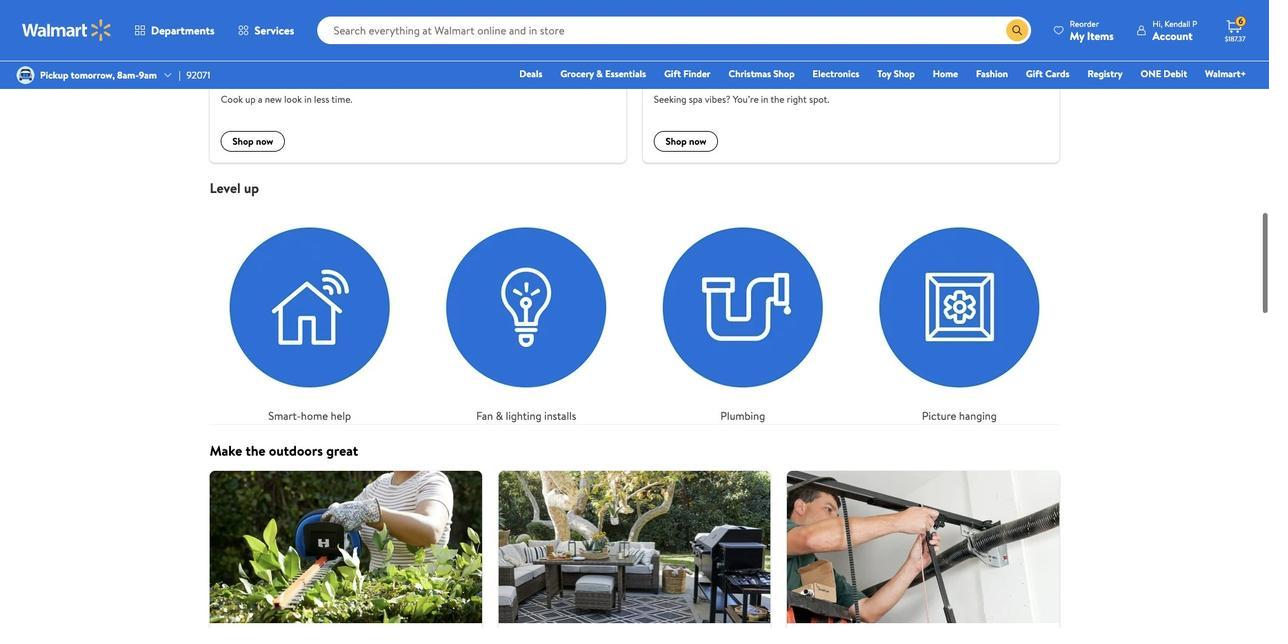 Task type: locate. For each thing, give the bounding box(es) containing it.
shop
[[774, 67, 795, 81], [894, 67, 915, 81], [233, 135, 254, 149], [666, 135, 687, 149]]

1 gift from the left
[[664, 67, 681, 81]]

look
[[284, 93, 302, 106]]

hi, kendall p account
[[1153, 18, 1198, 43]]

0 horizontal spatial the
[[246, 442, 266, 460]]

in left less
[[304, 93, 312, 106]]

toy shop
[[878, 67, 915, 81]]

1 horizontal spatial now
[[689, 135, 707, 149]]

hi,
[[1153, 18, 1163, 29]]

now down spa
[[689, 135, 707, 149]]

smart-home help link
[[210, 208, 410, 425]]

make the outdoors great
[[210, 442, 358, 460]]

in
[[304, 93, 312, 106], [761, 93, 769, 106]]

0 horizontal spatial in
[[304, 93, 312, 106]]

fan
[[476, 409, 493, 424]]

6 $187.37
[[1225, 15, 1246, 43]]

toy shop link
[[872, 66, 921, 81]]

1 horizontal spatial &
[[597, 67, 603, 81]]

list containing smart-home help
[[201, 197, 1068, 425]]

list for level up
[[201, 197, 1068, 425]]

picture hanging
[[922, 409, 997, 424]]

p
[[1193, 18, 1198, 29]]

departments button
[[123, 14, 226, 47]]

gift for gift cards
[[1026, 67, 1043, 81]]

now down a
[[256, 135, 273, 149]]

gift
[[664, 67, 681, 81], [1026, 67, 1043, 81]]

spot.
[[810, 93, 830, 106]]

christmas shop link
[[723, 66, 801, 81]]

finder
[[684, 67, 711, 81]]

0 vertical spatial the
[[771, 93, 785, 106]]

& right grocery at the top
[[597, 67, 603, 81]]

outdoors
[[269, 442, 323, 460]]

now inside bathroom renovation list item
[[689, 135, 707, 149]]

2 shop now from the left
[[666, 135, 707, 149]]

cards
[[1046, 67, 1070, 81]]

gift finder
[[664, 67, 711, 81]]

shop down cook
[[233, 135, 254, 149]]

help
[[331, 409, 351, 424]]

0 vertical spatial &
[[597, 67, 603, 81]]

up for level
[[244, 179, 259, 198]]

up left a
[[245, 93, 256, 106]]

deals link
[[513, 66, 549, 81]]

in right you're
[[761, 93, 769, 106]]

services button
[[226, 14, 306, 47]]

1 vertical spatial up
[[244, 179, 259, 198]]

picture hanging link
[[860, 208, 1060, 425]]

electronics link
[[807, 66, 866, 81]]

gift cards
[[1026, 67, 1070, 81]]

pickup tomorrow, 8am-9am
[[40, 68, 157, 82]]

now
[[256, 135, 273, 149], [689, 135, 707, 149]]

$187.37
[[1225, 34, 1246, 43]]

&
[[597, 67, 603, 81], [496, 409, 503, 424]]

1 horizontal spatial the
[[771, 93, 785, 106]]

shop now for seeking spa vibes? you're in the right spot.
[[666, 135, 707, 149]]

0 vertical spatial up
[[245, 93, 256, 106]]

0 horizontal spatial &
[[496, 409, 503, 424]]

one debit link
[[1135, 66, 1194, 81]]

up
[[245, 93, 256, 106], [244, 179, 259, 198]]

& right the fan
[[496, 409, 503, 424]]

list item
[[201, 0, 635, 163], [201, 471, 490, 629], [490, 471, 779, 629], [779, 471, 1068, 629]]

 image
[[17, 66, 35, 84]]

the inside bathroom renovation seeking spa vibes? you're in the right spot.
[[771, 93, 785, 106]]

bathroom renovation list
[[201, 0, 1068, 163]]

shop now for cook up a new look in less time.
[[233, 135, 273, 149]]

gift left cards in the top of the page
[[1026, 67, 1043, 81]]

& inside list
[[496, 409, 503, 424]]

1 horizontal spatial gift
[[1026, 67, 1043, 81]]

shop now
[[233, 135, 273, 149], [666, 135, 707, 149]]

1 vertical spatial list
[[201, 471, 1068, 629]]

plumbing
[[721, 409, 766, 424]]

list
[[201, 197, 1068, 425], [201, 471, 1068, 629]]

1 shop now from the left
[[233, 135, 273, 149]]

home
[[301, 409, 328, 424]]

grocery & essentials link
[[554, 66, 653, 81]]

0 horizontal spatial shop now
[[233, 135, 273, 149]]

up right level
[[244, 179, 259, 198]]

shop now down a
[[233, 135, 273, 149]]

1 list from the top
[[201, 197, 1068, 425]]

home link
[[927, 66, 965, 81]]

shop right toy
[[894, 67, 915, 81]]

shop now inside bathroom renovation list item
[[666, 135, 707, 149]]

bathroom
[[654, 70, 708, 87]]

1 now from the left
[[256, 135, 273, 149]]

0 horizontal spatial now
[[256, 135, 273, 149]]

1 vertical spatial &
[[496, 409, 503, 424]]

hanging
[[960, 409, 997, 424]]

2 in from the left
[[761, 93, 769, 106]]

the left "right"
[[771, 93, 785, 106]]

1 horizontal spatial in
[[761, 93, 769, 106]]

gift for gift finder
[[664, 67, 681, 81]]

search icon image
[[1012, 25, 1023, 36]]

0 horizontal spatial gift
[[664, 67, 681, 81]]

the right the make
[[246, 442, 266, 460]]

|
[[179, 68, 181, 82]]

registry link
[[1082, 66, 1129, 81]]

renovation
[[711, 70, 769, 87]]

up inside bathroom renovation list
[[245, 93, 256, 106]]

essentials
[[605, 67, 646, 81]]

shop down "seeking"
[[666, 135, 687, 149]]

2 list from the top
[[201, 471, 1068, 629]]

1 horizontal spatial shop now
[[666, 135, 707, 149]]

gift left finder
[[664, 67, 681, 81]]

now for cook up a new look in less time.
[[256, 135, 273, 149]]

shop now down spa
[[666, 135, 707, 149]]

cook up a new look in less time.
[[221, 93, 352, 106]]

2 now from the left
[[689, 135, 707, 149]]

8am-
[[117, 68, 139, 82]]

Walmart Site-Wide search field
[[317, 17, 1032, 44]]

2 gift from the left
[[1026, 67, 1043, 81]]

the
[[771, 93, 785, 106], [246, 442, 266, 460]]

list item containing cook up a new look in less time.
[[201, 0, 635, 163]]

0 vertical spatial list
[[201, 197, 1068, 425]]

kendall
[[1165, 18, 1191, 29]]

services
[[255, 23, 294, 38]]

level up
[[210, 179, 259, 198]]



Task type: describe. For each thing, give the bounding box(es) containing it.
plumbing link
[[643, 208, 843, 425]]

a
[[258, 93, 263, 106]]

great
[[326, 442, 358, 460]]

tomorrow,
[[71, 68, 115, 82]]

christmas shop
[[729, 67, 795, 81]]

walmart image
[[22, 19, 112, 41]]

1 in from the left
[[304, 93, 312, 106]]

& for fan
[[496, 409, 503, 424]]

smart-home help
[[268, 409, 351, 424]]

less
[[314, 93, 329, 106]]

up for cook
[[245, 93, 256, 106]]

1 vertical spatial the
[[246, 442, 266, 460]]

grocery
[[561, 67, 594, 81]]

92071
[[186, 68, 210, 82]]

gift cards link
[[1020, 66, 1076, 81]]

list for make the outdoors great
[[201, 471, 1068, 629]]

pickup
[[40, 68, 68, 82]]

fan & lighting installs
[[476, 409, 577, 424]]

reorder my items
[[1070, 18, 1114, 43]]

cook
[[221, 93, 243, 106]]

lighting
[[506, 409, 542, 424]]

one
[[1141, 67, 1162, 81]]

shop inside list item
[[233, 135, 254, 149]]

walmart+
[[1206, 67, 1247, 81]]

9am
[[139, 68, 157, 82]]

my
[[1070, 28, 1085, 43]]

toy
[[878, 67, 892, 81]]

walmart+ link
[[1199, 66, 1253, 81]]

shop inside bathroom renovation list item
[[666, 135, 687, 149]]

smart-
[[268, 409, 301, 424]]

now for seeking spa vibes? you're in the right spot.
[[689, 135, 707, 149]]

in inside bathroom renovation seeking spa vibes? you're in the right spot.
[[761, 93, 769, 106]]

new
[[265, 93, 282, 106]]

debit
[[1164, 67, 1188, 81]]

christmas
[[729, 67, 771, 81]]

& for grocery
[[597, 67, 603, 81]]

vibes?
[[705, 93, 731, 106]]

level
[[210, 179, 241, 198]]

reorder
[[1070, 18, 1100, 29]]

bathroom renovation list item
[[635, 0, 1068, 163]]

gift finder link
[[658, 66, 717, 81]]

you're
[[733, 93, 759, 106]]

fashion link
[[970, 66, 1015, 81]]

make
[[210, 442, 242, 460]]

right
[[787, 93, 807, 106]]

6
[[1239, 15, 1244, 27]]

fashion
[[976, 67, 1009, 81]]

electronics
[[813, 67, 860, 81]]

time.
[[332, 93, 352, 106]]

items
[[1088, 28, 1114, 43]]

grocery & essentials
[[561, 67, 646, 81]]

account
[[1153, 28, 1193, 43]]

installs
[[544, 409, 577, 424]]

fan & lighting installs link
[[426, 208, 627, 425]]

registry
[[1088, 67, 1123, 81]]

departments
[[151, 23, 215, 38]]

Search search field
[[317, 17, 1032, 44]]

| 92071
[[179, 68, 210, 82]]

one debit
[[1141, 67, 1188, 81]]

shop up "right"
[[774, 67, 795, 81]]

spa
[[689, 93, 703, 106]]

bathroom renovation seeking spa vibes? you're in the right spot.
[[654, 70, 830, 106]]

home
[[933, 67, 959, 81]]

picture
[[922, 409, 957, 424]]

deals
[[520, 67, 543, 81]]

seeking
[[654, 93, 687, 106]]



Task type: vqa. For each thing, say whether or not it's contained in the screenshot.
1st the in from right
yes



